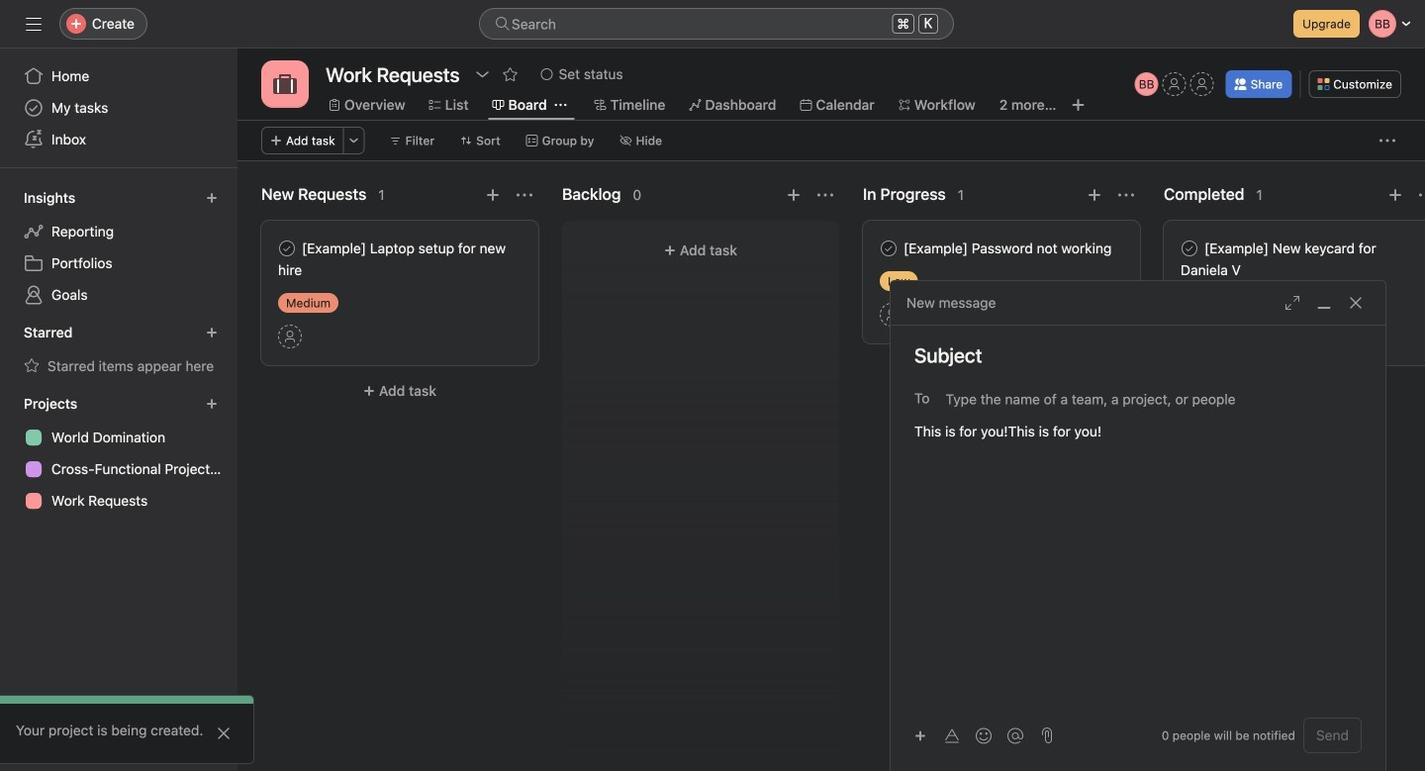 Task type: vqa. For each thing, say whether or not it's contained in the screenshot.
'TEXT BOX'
yes



Task type: describe. For each thing, give the bounding box(es) containing it.
add task image
[[1087, 187, 1103, 203]]

insert an object image
[[915, 730, 926, 742]]

tab actions image
[[555, 99, 567, 111]]

1 horizontal spatial close image
[[1348, 295, 1364, 311]]

mark complete checkbox for add task icon associated with 1st more section actions icon from right
[[1178, 237, 1202, 260]]

2 more section actions image from the left
[[1419, 187, 1425, 203]]

add task image for 1st more section actions icon from right
[[1388, 187, 1404, 203]]

Add subject text field
[[891, 341, 1386, 369]]

minimize image
[[1316, 295, 1332, 311]]

1 vertical spatial close image
[[216, 726, 232, 741]]

new project or portfolio image
[[206, 398, 218, 410]]

expand popout to full screen image
[[1285, 295, 1301, 311]]

more section actions image for mark complete image on the top of page
[[1118, 187, 1134, 203]]

manage project members image
[[1135, 72, 1159, 96]]

more section actions image for second mark complete icon from right
[[517, 187, 533, 203]]

insights element
[[0, 180, 238, 315]]

add items to starred image
[[206, 327, 218, 339]]

hide sidebar image
[[26, 16, 42, 32]]



Task type: locate. For each thing, give the bounding box(es) containing it.
1 horizontal spatial more section actions image
[[1118, 187, 1134, 203]]

more actions image
[[1380, 133, 1396, 148], [348, 135, 360, 146]]

more section actions image
[[818, 187, 833, 203], [1419, 187, 1425, 203]]

toolbar
[[907, 721, 1033, 750]]

1 mark complete image from the left
[[275, 237, 299, 260]]

0 horizontal spatial add task image
[[485, 187, 501, 203]]

global element
[[0, 48, 238, 167]]

add task image
[[485, 187, 501, 203], [786, 187, 802, 203], [1388, 187, 1404, 203]]

2 horizontal spatial add task image
[[1388, 187, 1404, 203]]

1 horizontal spatial mark complete checkbox
[[1178, 237, 1202, 260]]

1 more section actions image from the left
[[818, 187, 833, 203]]

at mention image
[[1008, 728, 1023, 744]]

1 horizontal spatial more section actions image
[[1419, 187, 1425, 203]]

1 mark complete checkbox from the left
[[275, 237, 299, 260]]

mark complete image
[[877, 237, 901, 260]]

projects element
[[0, 386, 238, 521]]

1 horizontal spatial mark complete image
[[1178, 237, 1202, 260]]

1 more section actions image from the left
[[517, 187, 533, 203]]

add task image for second more section actions icon from right
[[786, 187, 802, 203]]

show options image
[[475, 66, 490, 82]]

1 horizontal spatial add task image
[[786, 187, 802, 203]]

0 horizontal spatial more section actions image
[[818, 187, 833, 203]]

None field
[[479, 8, 954, 40]]

Type the name of a team, a project, or people text field
[[946, 387, 1351, 411]]

new insights image
[[206, 192, 218, 204]]

Mark complete checkbox
[[275, 237, 299, 260], [1178, 237, 1202, 260]]

add to starred image
[[502, 66, 518, 82]]

close image
[[1348, 295, 1364, 311], [216, 726, 232, 741]]

mark complete image
[[275, 237, 299, 260], [1178, 237, 1202, 260]]

briefcase image
[[273, 72, 297, 96]]

dialog
[[891, 281, 1386, 771]]

2 mark complete checkbox from the left
[[1178, 237, 1202, 260]]

0 horizontal spatial mark complete image
[[275, 237, 299, 260]]

Mark complete checkbox
[[877, 237, 901, 260]]

0 vertical spatial close image
[[1348, 295, 1364, 311]]

Search tasks, projects, and more text field
[[479, 8, 954, 40]]

1 add task image from the left
[[485, 187, 501, 203]]

add tab image
[[1071, 97, 1086, 113]]

2 add task image from the left
[[786, 187, 802, 203]]

1 horizontal spatial more actions image
[[1380, 133, 1396, 148]]

2 more section actions image from the left
[[1118, 187, 1134, 203]]

0 horizontal spatial mark complete checkbox
[[275, 237, 299, 260]]

2 mark complete image from the left
[[1178, 237, 1202, 260]]

mark complete checkbox for more section actions image related to second mark complete icon from right's add task icon
[[275, 237, 299, 260]]

0 horizontal spatial close image
[[216, 726, 232, 741]]

0 horizontal spatial more actions image
[[348, 135, 360, 146]]

more section actions image
[[517, 187, 533, 203], [1118, 187, 1134, 203]]

0 horizontal spatial more section actions image
[[517, 187, 533, 203]]

starred element
[[0, 315, 238, 386]]

3 add task image from the left
[[1388, 187, 1404, 203]]

None text field
[[321, 56, 465, 92]]

add task image for more section actions image related to second mark complete icon from right
[[485, 187, 501, 203]]



